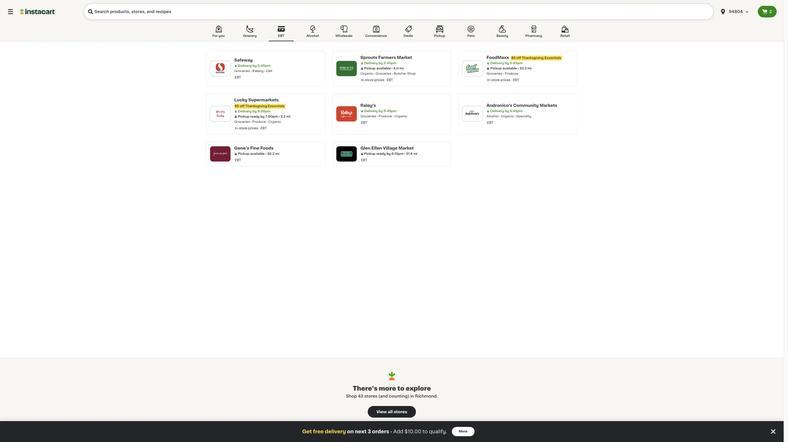 Task type: describe. For each thing, give the bounding box(es) containing it.
sprouts farmers market logo image
[[339, 61, 354, 76]]

1 horizontal spatial in-
[[361, 78, 366, 82]]

to inside there's more to explore shop 43 stores (and counting) in richmond.
[[398, 385, 405, 392]]

delivery down lucky
[[238, 110, 252, 113]]

5:45pm for safeway
[[258, 64, 271, 67]]

to inside 'get free delivery on next 3 orders • add $10.00 to qualify.'
[[423, 429, 428, 434]]

sprouts farmers market
[[361, 55, 412, 60]]

1 horizontal spatial store
[[366, 78, 374, 82]]

view all stores link
[[368, 406, 416, 418]]

mi for 30.2 mi
[[275, 152, 280, 155]]

5:45pm for sprouts farmers market
[[384, 62, 397, 65]]

foods
[[261, 146, 274, 150]]

alcohol for alcohol
[[307, 34, 319, 37]]

1 horizontal spatial in-store prices ebt
[[361, 78, 393, 82]]

groceries down delivery by 6:00pm
[[234, 120, 250, 123]]

by for bakery
[[253, 64, 257, 67]]

0 horizontal spatial produce
[[253, 120, 266, 123]]

get
[[302, 429, 312, 434]]

safeway
[[234, 58, 253, 62]]

retail
[[561, 34, 570, 37]]

delivery down foodmaxx
[[491, 62, 504, 65]]

richmond.
[[415, 394, 438, 398]]

fine
[[250, 146, 260, 150]]

there's more to explore shop 43 stores (and counting) in richmond.
[[346, 385, 438, 398]]

delivery
[[325, 429, 346, 434]]

alcohol organic specialty
[[487, 115, 532, 118]]

0 vertical spatial groceries produce organic
[[361, 115, 408, 118]]

(and
[[379, 394, 388, 398]]

ellen
[[372, 146, 382, 150]]

for
[[213, 34, 218, 37]]

andronico's community markets logo image
[[465, 106, 481, 121]]

store for foodmaxx
[[492, 78, 500, 82]]

retail button
[[553, 24, 578, 41]]

4.0 mi
[[394, 67, 404, 70]]

view
[[377, 410, 387, 414]]

wholesale button
[[332, 24, 357, 41]]

convenience button
[[363, 24, 390, 41]]

in-store prices ebt for foodmaxx
[[488, 78, 519, 82]]

3.2
[[281, 115, 286, 118]]

pharmacy button
[[522, 24, 547, 41]]

markets
[[540, 103, 558, 107]]

30.2
[[267, 152, 275, 155]]

in- for foodmaxx
[[488, 78, 492, 82]]

for you button
[[206, 24, 231, 41]]

grocery
[[243, 34, 257, 37]]

delivery for sprouts farmers market
[[364, 62, 378, 65]]

gene's fine foods logo image
[[213, 146, 228, 162]]

beauty
[[497, 34, 509, 37]]

1 horizontal spatial produce
[[379, 115, 392, 118]]

shop inside there's more to explore shop 43 stores (and counting) in richmond.
[[346, 394, 357, 398]]

94804
[[729, 10, 744, 14]]

explore
[[406, 385, 431, 392]]

available for produce
[[503, 67, 517, 70]]

mi for 33.2 mi
[[528, 67, 532, 70]]

foodmaxx $5 off thanksgiving essentials
[[487, 55, 562, 60]]

for you
[[213, 34, 225, 37]]

2 button
[[758, 6, 777, 17]]

groceries produce
[[487, 72, 519, 75]]

organic groceries butcher shop
[[361, 72, 416, 75]]

pickup for 3.2 mi
[[238, 115, 250, 118]]

33.2
[[520, 67, 527, 70]]

•
[[391, 429, 392, 434]]

in- for lucky supermarkets
[[235, 127, 239, 130]]

glen
[[361, 146, 371, 150]]

free
[[313, 429, 324, 434]]

3
[[368, 429, 371, 434]]

pickup for 31.4 mi
[[364, 152, 376, 155]]

safeway logo image
[[213, 61, 228, 76]]

pickup ready by 6:15pm
[[364, 152, 404, 155]]

supermarkets
[[249, 98, 279, 102]]

on
[[347, 429, 354, 434]]

delivery for andronico's community markets
[[491, 110, 504, 113]]

43
[[358, 394, 364, 398]]

more
[[459, 430, 468, 433]]

pharmacy
[[526, 34, 543, 37]]

7:00pm
[[266, 115, 278, 118]]

groceries down foodmaxx
[[487, 72, 503, 75]]

ready for 6:15pm
[[377, 152, 386, 155]]

by for produce
[[379, 110, 383, 113]]

30.2 mi
[[267, 152, 280, 155]]

thanksgiving inside lucky supermarkets $5 off thanksgiving essentials
[[246, 105, 267, 108]]

lucky
[[234, 98, 248, 102]]

pickup button
[[428, 24, 453, 41]]

all
[[388, 410, 393, 414]]

delivery by 5:45pm for sprouts farmers market
[[364, 62, 397, 65]]

delivery by 5:45pm for andronico's community markets
[[491, 110, 523, 113]]

alcohol button
[[300, 24, 325, 41]]

groceries down raley's
[[361, 115, 376, 118]]

wholesale
[[336, 34, 353, 37]]

2
[[770, 10, 773, 14]]

33.2 mi
[[520, 67, 532, 70]]

mi for 31.4 mi
[[414, 152, 418, 155]]

pickup for 33.2 mi
[[491, 67, 502, 70]]

pets
[[468, 34, 475, 37]]

deli
[[266, 69, 272, 73]]



Task type: vqa. For each thing, say whether or not it's contained in the screenshot.
Produce PICKUP AVAILABLE
yes



Task type: locate. For each thing, give the bounding box(es) containing it.
2 horizontal spatial in-store prices ebt
[[488, 78, 519, 82]]

essentials inside lucky supermarkets $5 off thanksgiving essentials
[[268, 105, 285, 108]]

0 vertical spatial shop
[[408, 72, 416, 75]]

1 vertical spatial ready
[[377, 152, 386, 155]]

off up 33.2
[[517, 56, 522, 60]]

delivery by 5:45pm for raley's
[[364, 110, 397, 113]]

0 horizontal spatial $5
[[235, 105, 239, 108]]

94804 button
[[717, 3, 758, 20]]

organic
[[361, 72, 373, 75], [395, 115, 408, 118], [501, 115, 514, 118], [269, 120, 281, 123]]

delivery by 5:45pm down raley's
[[364, 110, 397, 113]]

1 horizontal spatial shop
[[408, 72, 416, 75]]

there's
[[353, 385, 378, 392]]

delivery by 5:45pm up groceries bakery deli
[[238, 64, 271, 67]]

in-
[[361, 78, 366, 82], [488, 78, 492, 82], [235, 127, 239, 130]]

pets button
[[459, 24, 484, 41]]

$5 down lucky
[[235, 105, 239, 108]]

in-store prices ebt
[[361, 78, 393, 82], [488, 78, 519, 82], [235, 127, 267, 130]]

by for organic
[[505, 110, 509, 113]]

1 vertical spatial $5
[[235, 105, 239, 108]]

you
[[219, 34, 225, 37]]

stores inside button
[[394, 410, 408, 414]]

0 horizontal spatial pickup available
[[238, 152, 265, 155]]

beauty button
[[490, 24, 515, 41]]

thanksgiving inside 'foodmaxx $5 off thanksgiving essentials'
[[522, 56, 544, 60]]

groceries produce organic
[[361, 115, 408, 118], [234, 120, 281, 123]]

pickup for 30.2 mi
[[238, 152, 250, 155]]

alcohol inside button
[[307, 34, 319, 37]]

off inside 'foodmaxx $5 off thanksgiving essentials'
[[517, 56, 522, 60]]

31.4
[[406, 152, 413, 155]]

store down groceries produce
[[492, 78, 500, 82]]

in-store prices ebt for lucky supermarkets
[[235, 127, 267, 130]]

pickup
[[434, 34, 446, 37], [364, 67, 376, 70], [491, 67, 502, 70], [238, 115, 250, 118], [238, 152, 250, 155], [364, 152, 376, 155]]

1 horizontal spatial ready
[[377, 152, 386, 155]]

pickup available up organic groceries butcher shop
[[364, 67, 391, 70]]

gene's fine foods
[[234, 146, 274, 150]]

off
[[517, 56, 522, 60], [240, 105, 245, 108]]

available down fine
[[250, 152, 265, 155]]

market up 31.4
[[399, 146, 414, 150]]

2 horizontal spatial produce
[[505, 72, 519, 75]]

deals button
[[396, 24, 421, 41]]

to up counting)
[[398, 385, 405, 392]]

2 horizontal spatial pickup available
[[491, 67, 517, 70]]

stores right all
[[394, 410, 408, 414]]

thanksgiving up delivery by 6:00pm
[[246, 105, 267, 108]]

next
[[355, 429, 367, 434]]

shop categories tab list
[[206, 24, 578, 41]]

pickup available down gene's fine foods
[[238, 152, 265, 155]]

0 horizontal spatial stores
[[365, 394, 378, 398]]

stores inside there's more to explore shop 43 stores (and counting) in richmond.
[[365, 394, 378, 398]]

store down organic groceries butcher shop
[[366, 78, 374, 82]]

mi right 30.2
[[275, 152, 280, 155]]

by for 3.2 mi
[[253, 110, 257, 113]]

Search field
[[84, 3, 714, 20]]

mi for 3.2 mi
[[287, 115, 291, 118]]

0 vertical spatial essentials
[[545, 56, 562, 60]]

off inside lucky supermarkets $5 off thanksgiving essentials
[[240, 105, 245, 108]]

alcohol
[[307, 34, 319, 37], [487, 115, 499, 118]]

0 horizontal spatial in-
[[235, 127, 239, 130]]

market up 4.0 mi
[[397, 55, 412, 60]]

community
[[514, 103, 539, 107]]

delivery down sprouts
[[364, 62, 378, 65]]

village
[[383, 146, 398, 150]]

1 horizontal spatial off
[[517, 56, 522, 60]]

counting)
[[389, 394, 410, 398]]

add
[[394, 429, 404, 434]]

delivery down safeway
[[238, 64, 252, 67]]

31.4 mi
[[406, 152, 418, 155]]

0 vertical spatial off
[[517, 56, 522, 60]]

convenience
[[366, 34, 387, 37]]

0 horizontal spatial off
[[240, 105, 245, 108]]

foodmaxx
[[487, 55, 509, 60]]

delivery by 5:45pm up alcohol organic specialty
[[491, 110, 523, 113]]

94804 button
[[720, 3, 755, 20]]

delivery down the andronico's
[[491, 110, 504, 113]]

delivery by 5:45pm down foodmaxx
[[491, 62, 523, 65]]

stores down there's
[[365, 394, 378, 398]]

5:45pm for andronico's community markets
[[510, 110, 523, 113]]

essentials up 7:00pm
[[268, 105, 285, 108]]

1 vertical spatial shop
[[346, 394, 357, 398]]

$5 inside 'foodmaxx $5 off thanksgiving essentials'
[[512, 56, 516, 60]]

store
[[366, 78, 374, 82], [492, 78, 500, 82], [239, 127, 248, 130]]

1 vertical spatial thanksgiving
[[246, 105, 267, 108]]

ready for 7:00pm
[[250, 115, 260, 118]]

$10.00
[[405, 429, 422, 434]]

ebt button
[[269, 24, 294, 41]]

delivery by 5:45pm for safeway
[[238, 64, 271, 67]]

prices down groceries produce
[[501, 78, 511, 82]]

1 horizontal spatial prices
[[375, 78, 385, 82]]

ready
[[250, 115, 260, 118], [377, 152, 386, 155]]

1 horizontal spatial essentials
[[545, 56, 562, 60]]

0 horizontal spatial available
[[250, 152, 265, 155]]

1 horizontal spatial thanksgiving
[[522, 56, 544, 60]]

market
[[397, 55, 412, 60], [399, 146, 414, 150]]

4.0
[[394, 67, 399, 70]]

pickup inside button
[[434, 34, 446, 37]]

None search field
[[84, 3, 714, 20]]

1 vertical spatial essentials
[[268, 105, 285, 108]]

0 horizontal spatial prices
[[248, 127, 258, 130]]

0 horizontal spatial shop
[[346, 394, 357, 398]]

in- down groceries produce
[[488, 78, 492, 82]]

pickup for 4.0 mi
[[364, 67, 376, 70]]

pickup ready by 7:00pm
[[238, 115, 278, 118]]

1 horizontal spatial to
[[423, 429, 428, 434]]

by for 4.0 mi
[[379, 62, 383, 65]]

0 horizontal spatial to
[[398, 385, 405, 392]]

ready down delivery by 6:00pm
[[250, 115, 260, 118]]

1 horizontal spatial alcohol
[[487, 115, 499, 118]]

prices for foodmaxx
[[501, 78, 511, 82]]

in-store prices ebt down organic groceries butcher shop
[[361, 78, 393, 82]]

prices down organic groceries butcher shop
[[375, 78, 385, 82]]

to
[[398, 385, 405, 392], [423, 429, 428, 434]]

available for groceries
[[377, 67, 391, 70]]

0 vertical spatial $5
[[512, 56, 516, 60]]

get free delivery on next 3 orders • add $10.00 to qualify.
[[302, 429, 448, 434]]

1 horizontal spatial available
[[377, 67, 391, 70]]

shop
[[408, 72, 416, 75], [346, 394, 357, 398]]

6:00pm
[[258, 110, 271, 113]]

ready down ellen
[[377, 152, 386, 155]]

raley's logo image
[[339, 106, 354, 121]]

delivery down raley's
[[364, 110, 378, 113]]

ebt inside ebt button
[[278, 34, 285, 37]]

0 horizontal spatial ready
[[250, 115, 260, 118]]

1 horizontal spatial groceries produce organic
[[361, 115, 408, 118]]

instacart image
[[20, 8, 55, 15]]

3.2 mi
[[281, 115, 291, 118]]

delivery
[[364, 62, 378, 65], [491, 62, 504, 65], [238, 64, 252, 67], [364, 110, 378, 113], [491, 110, 504, 113], [238, 110, 252, 113]]

0 horizontal spatial thanksgiving
[[246, 105, 267, 108]]

view all stores button
[[368, 406, 416, 418]]

to right the $10.00
[[423, 429, 428, 434]]

groceries produce organic down raley's
[[361, 115, 408, 118]]

0 horizontal spatial alcohol
[[307, 34, 319, 37]]

essentials inside 'foodmaxx $5 off thanksgiving essentials'
[[545, 56, 562, 60]]

delivery for safeway
[[238, 64, 252, 67]]

2 horizontal spatial in-
[[488, 78, 492, 82]]

store for lucky supermarkets
[[239, 127, 248, 130]]

grocery button
[[238, 24, 263, 41]]

0 horizontal spatial groceries produce organic
[[234, 120, 281, 123]]

andronico's community markets
[[487, 103, 558, 107]]

0 vertical spatial ready
[[250, 115, 260, 118]]

0 vertical spatial produce
[[505, 72, 519, 75]]

2 horizontal spatial available
[[503, 67, 517, 70]]

prices down pickup ready by 7:00pm
[[248, 127, 258, 130]]

raley's
[[361, 103, 376, 107]]

6:15pm
[[392, 152, 404, 155]]

mi for 4.0 mi
[[400, 67, 404, 70]]

1 vertical spatial produce
[[379, 115, 392, 118]]

lucky supermarkets $5 off thanksgiving essentials
[[234, 98, 285, 108]]

1 horizontal spatial stores
[[394, 410, 408, 414]]

thanksgiving up 33.2 mi
[[522, 56, 544, 60]]

groceries down sprouts farmers market
[[376, 72, 392, 75]]

qualify.
[[429, 429, 448, 434]]

available up organic groceries butcher shop
[[377, 67, 391, 70]]

delivery by 5:45pm down sprouts farmers market
[[364, 62, 397, 65]]

groceries down safeway
[[234, 69, 250, 73]]

foodmaxx logo image
[[465, 61, 481, 76]]

available up groceries produce
[[503, 67, 517, 70]]

0 vertical spatial to
[[398, 385, 405, 392]]

1 horizontal spatial pickup available
[[364, 67, 391, 70]]

mi up the butcher
[[400, 67, 404, 70]]

by for 33.2 mi
[[505, 62, 509, 65]]

1 vertical spatial off
[[240, 105, 245, 108]]

view all stores
[[377, 410, 408, 414]]

bakery
[[253, 69, 264, 73]]

pickup available for produce
[[491, 67, 517, 70]]

0 horizontal spatial store
[[239, 127, 248, 130]]

2 horizontal spatial prices
[[501, 78, 511, 82]]

in
[[411, 394, 414, 398]]

groceries produce organic down pickup ready by 7:00pm
[[234, 120, 281, 123]]

5:45pm for raley's
[[384, 110, 397, 113]]

0 vertical spatial market
[[397, 55, 412, 60]]

more
[[379, 385, 396, 392]]

in-store prices ebt down groceries produce
[[488, 78, 519, 82]]

2 horizontal spatial store
[[492, 78, 500, 82]]

store down pickup ready by 7:00pm
[[239, 127, 248, 130]]

more button
[[452, 427, 475, 436]]

essentials down retail
[[545, 56, 562, 60]]

off down lucky
[[240, 105, 245, 108]]

sprouts
[[361, 55, 378, 60]]

glen ellen village market
[[361, 146, 414, 150]]

1 vertical spatial stores
[[394, 410, 408, 414]]

$5 right foodmaxx
[[512, 56, 516, 60]]

treatment tracker modal dialog
[[0, 421, 784, 442]]

ebt
[[278, 34, 285, 37], [235, 76, 241, 79], [387, 78, 393, 82], [513, 78, 519, 82], [361, 121, 368, 124], [488, 121, 494, 124], [261, 127, 267, 130], [235, 159, 241, 162], [361, 159, 368, 162]]

mi right 31.4
[[414, 152, 418, 155]]

mi right 3.2
[[287, 115, 291, 118]]

0 horizontal spatial essentials
[[268, 105, 285, 108]]

shop right the butcher
[[408, 72, 416, 75]]

stores
[[365, 394, 378, 398], [394, 410, 408, 414]]

groceries bakery deli
[[234, 69, 272, 73]]

andronico's
[[487, 103, 513, 107]]

0 vertical spatial stores
[[365, 394, 378, 398]]

mi right 33.2
[[528, 67, 532, 70]]

pickup available for groceries
[[364, 67, 391, 70]]

gene's
[[234, 146, 249, 150]]

orders
[[372, 429, 389, 434]]

pickup available up groceries produce
[[491, 67, 517, 70]]

1 horizontal spatial $5
[[512, 56, 516, 60]]

2 vertical spatial produce
[[253, 120, 266, 123]]

1 vertical spatial to
[[423, 429, 428, 434]]

0 vertical spatial thanksgiving
[[522, 56, 544, 60]]

groceries
[[234, 69, 250, 73], [376, 72, 392, 75], [487, 72, 503, 75], [361, 115, 376, 118], [234, 120, 250, 123]]

in-store prices ebt down pickup ready by 7:00pm
[[235, 127, 267, 130]]

0 horizontal spatial in-store prices ebt
[[235, 127, 267, 130]]

prices for lucky supermarkets
[[248, 127, 258, 130]]

delivery by 5:45pm
[[364, 62, 397, 65], [491, 62, 523, 65], [238, 64, 271, 67], [364, 110, 397, 113], [491, 110, 523, 113]]

specialty
[[517, 115, 532, 118]]

alcohol for alcohol organic specialty
[[487, 115, 499, 118]]

1 vertical spatial groceries produce organic
[[234, 120, 281, 123]]

1 vertical spatial market
[[399, 146, 414, 150]]

5:45pm
[[384, 62, 397, 65], [510, 62, 523, 65], [258, 64, 271, 67], [384, 110, 397, 113], [510, 110, 523, 113]]

delivery by 6:00pm
[[238, 110, 271, 113]]

farmers
[[379, 55, 396, 60]]

glen ellen village market logo image
[[339, 146, 354, 162]]

$5 inside lucky supermarkets $5 off thanksgiving essentials
[[235, 105, 239, 108]]

0 vertical spatial alcohol
[[307, 34, 319, 37]]

1 vertical spatial alcohol
[[487, 115, 499, 118]]

delivery for raley's
[[364, 110, 378, 113]]

lucky supermarkets logo image
[[213, 106, 228, 121]]

shop left "43" at the left of page
[[346, 394, 357, 398]]

deals
[[404, 34, 413, 37]]

in- down sprouts
[[361, 78, 366, 82]]

$5
[[512, 56, 516, 60], [235, 105, 239, 108]]

in- up gene's
[[235, 127, 239, 130]]



